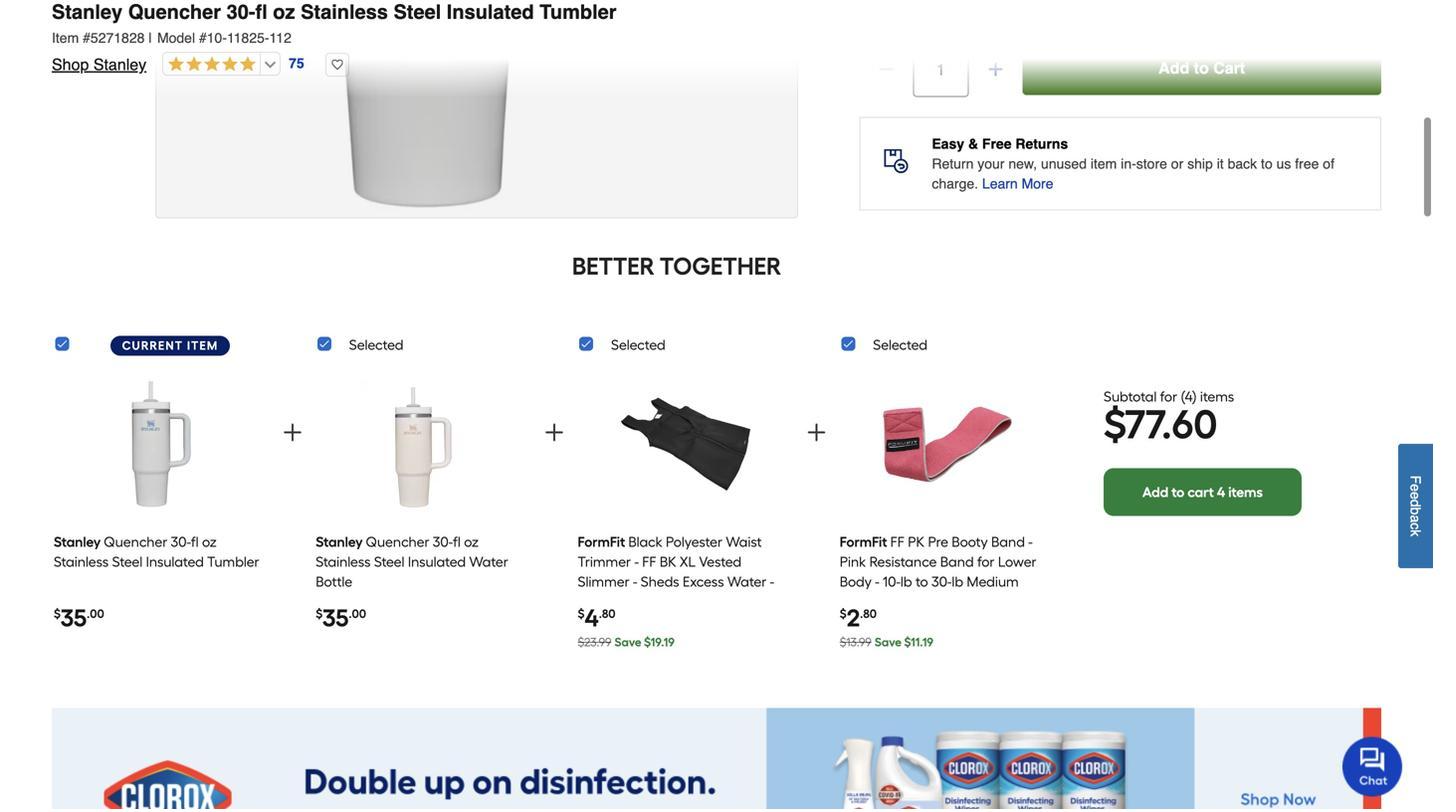 Task type: locate. For each thing, give the bounding box(es) containing it.
2 $ 35 .00 from the left
[[316, 604, 366, 633]]

.80 up the $23.99
[[599, 607, 616, 621]]

- down black
[[635, 554, 639, 570]]

0 horizontal spatial tumbler
[[207, 554, 259, 570]]

slimmer
[[578, 573, 630, 590]]

0 horizontal spatial $ 35 .00
[[54, 604, 104, 633]]

35 list item
[[54, 365, 269, 661], [316, 365, 531, 661]]

f
[[1408, 475, 1424, 484]]

0 vertical spatial 4
[[1185, 388, 1193, 405]]

0 horizontal spatial formfit
[[578, 534, 625, 551]]

bottle
[[316, 573, 352, 590]]

2 formfit from the left
[[840, 534, 888, 551]]

1 vertical spatial band
[[940, 554, 974, 570]]

free
[[982, 136, 1012, 152], [878, 613, 905, 630]]

0 horizontal spatial lb
[[901, 573, 912, 590]]

of
[[1323, 156, 1335, 172]]

quencher inside quencher 30-fl oz stainless steel insulated water bottle
[[366, 534, 430, 551]]

2 selected from the left
[[611, 337, 666, 353]]

.00 down bottle
[[349, 607, 366, 621]]

1 horizontal spatial $ 35 .00
[[316, 604, 366, 633]]

band
[[992, 534, 1025, 551], [940, 554, 974, 570]]

lb
[[901, 573, 912, 590], [952, 573, 964, 590]]

1 vertical spatial water
[[728, 573, 767, 590]]

and down slimmer in the bottom of the page
[[609, 593, 635, 610]]

free up your
[[982, 136, 1012, 152]]

2 horizontal spatial fl
[[453, 534, 461, 551]]

1 .00 from the left
[[87, 607, 104, 621]]

save down the stability at the bottom of the page
[[615, 635, 642, 650]]

2 and from the left
[[735, 593, 760, 610]]

body
[[840, 573, 872, 590]]

4 inside subtotal for ( 4 ) items $ 77 .60
[[1185, 388, 1193, 405]]

stainless inside quencher 30-fl oz stainless steel insulated water bottle
[[316, 554, 371, 570]]

return
[[932, 156, 974, 172]]

1 horizontal spatial oz
[[273, 0, 295, 23]]

1 $ 35 .00 from the left
[[54, 604, 104, 633]]

.80 up $13.99
[[860, 607, 877, 621]]

4 right 77
[[1185, 388, 1193, 405]]

steel inside quencher 30-fl oz stainless steel insulated water bottle
[[374, 554, 405, 570]]

current item
[[122, 339, 218, 353]]

save right $13.99
[[875, 635, 902, 650]]

0 vertical spatial band
[[992, 534, 1025, 551]]

1 vertical spatial 10-
[[883, 573, 901, 590]]

1 save from the left
[[615, 635, 642, 650]]

.00 down quencher 30-fl oz stainless steel insulated tumbler
[[87, 607, 104, 621]]

us
[[1277, 156, 1292, 172]]

model
[[157, 30, 195, 46]]

fl
[[255, 0, 268, 23], [191, 534, 199, 551], [453, 534, 461, 551]]

ship
[[1188, 156, 1213, 172]]

4
[[1185, 388, 1193, 405], [1217, 484, 1226, 501], [585, 604, 599, 633]]

Stepper number input field with increment and decrement buttons number field
[[913, 41, 969, 97]]

1 horizontal spatial fl
[[255, 0, 268, 23]]

1 formfit from the left
[[578, 534, 625, 551]]

to
[[1194, 59, 1209, 77], [1261, 156, 1273, 172], [1172, 484, 1185, 501], [916, 573, 928, 590]]

band up lower in the bottom of the page
[[992, 534, 1025, 551]]

quencher inside stanley quencher 30-fl oz stainless steel insulated tumbler item # 5271828 | model # 10-11825-112
[[128, 0, 221, 23]]

learn
[[982, 176, 1018, 192]]

plus image
[[281, 421, 305, 445], [543, 421, 567, 445]]

add to cart button
[[1023, 41, 1382, 95]]

minus image
[[876, 59, 896, 79]]

0 horizontal spatial #
[[83, 30, 90, 46]]

xl
[[680, 554, 696, 570]]

stanley quencher 30-fl oz stainless steel insulated tumbler item # 5271828 | model # 10-11825-112
[[52, 0, 617, 46]]

1 .80 from the left
[[599, 607, 616, 621]]

0 vertical spatial ff
[[891, 534, 905, 551]]

fl for selected
[[453, 534, 461, 551]]

10- up 4.8 stars image
[[207, 30, 227, 46]]

0 vertical spatial items
[[1200, 388, 1235, 405]]

charge.
[[932, 176, 979, 192]]

#
[[83, 30, 90, 46], [199, 30, 207, 46]]

0 vertical spatial water
[[469, 554, 509, 570]]

35 list item for selected
[[316, 365, 531, 661]]

pre
[[928, 534, 949, 551]]

ff
[[891, 534, 905, 551], [642, 554, 656, 570]]

- up lower in the bottom of the page
[[1029, 534, 1033, 551]]

1 horizontal spatial .00
[[349, 607, 366, 621]]

0 horizontal spatial 35
[[61, 604, 87, 633]]

or
[[1171, 156, 1184, 172]]

1 horizontal spatial .80
[[860, 607, 877, 621]]

selected
[[349, 337, 404, 353], [611, 337, 666, 353], [873, 337, 928, 353]]

0 horizontal spatial band
[[940, 554, 974, 570]]

lb up the non-
[[952, 573, 964, 590]]

4 up the $23.99
[[585, 604, 599, 633]]

your
[[978, 156, 1005, 172]]

free
[[1295, 156, 1319, 172]]

fl inside quencher 30-fl oz stainless steel insulated tumbler
[[191, 534, 199, 551]]

oz inside stanley quencher 30-fl oz stainless steel insulated tumbler item # 5271828 | model # 10-11825-112
[[273, 0, 295, 23]]

# down +2
[[83, 30, 90, 46]]

1 horizontal spatial free
[[982, 136, 1012, 152]]

0 vertical spatial add
[[1159, 59, 1190, 77]]

steel inside quencher 30-fl oz stainless steel insulated tumbler
[[112, 554, 143, 570]]

1 vertical spatial tumbler
[[207, 554, 259, 570]]

2 vertical spatial 4
[[585, 604, 599, 633]]

more
[[1022, 176, 1054, 192]]

and right "support"
[[735, 593, 760, 610]]

plus image
[[986, 59, 1006, 79], [805, 421, 829, 445]]

and
[[609, 593, 635, 610], [735, 593, 760, 610]]

lower
[[998, 554, 1037, 570]]

.00
[[87, 607, 104, 621], [349, 607, 366, 621]]

formfit inside 4 list item
[[578, 534, 625, 551]]

30- inside the "ff pk pre booty band - pink resistance band for lower body - 10-lb to 30-lb medium tension level - non-slip polyester - latex free"
[[932, 573, 952, 590]]

plus image for quencher 30-fl oz stainless steel insulated water bottle
[[543, 421, 567, 445]]

ff left pk
[[891, 534, 905, 551]]

1 horizontal spatial #
[[199, 30, 207, 46]]

to inside button
[[1194, 59, 1209, 77]]

0 vertical spatial free
[[982, 136, 1012, 152]]

tumbler
[[540, 0, 617, 23], [207, 554, 259, 570]]

1 lb from the left
[[901, 573, 912, 590]]

items right )
[[1200, 388, 1235, 405]]

0 horizontal spatial free
[[878, 613, 905, 630]]

resistance
[[870, 554, 937, 570]]

-
[[1029, 534, 1033, 551], [635, 554, 639, 570], [633, 573, 638, 590], [770, 573, 775, 590], [875, 573, 880, 590], [672, 593, 677, 610], [927, 593, 932, 610], [1051, 593, 1055, 610]]

0 vertical spatial tumbler
[[540, 0, 617, 23]]

1 35 list item from the left
[[54, 365, 269, 661]]

formfit up pink
[[840, 534, 888, 551]]

$23.99
[[578, 635, 612, 650]]

$ inside $ 4 .80
[[578, 607, 585, 621]]

1 horizontal spatial band
[[992, 534, 1025, 551]]

$ inside the "$ 2 .80"
[[840, 607, 847, 621]]

0 horizontal spatial water
[[469, 554, 509, 570]]

formfit black polyester waist trimmer - ff bk xl vested slimmer - sheds excess water - trim and tone - support and stability image
[[621, 372, 750, 517]]

heart outline image
[[325, 53, 349, 77]]

1 35 from the left
[[61, 604, 87, 633]]

.80 inside $ 4 .80
[[599, 607, 616, 621]]

0 horizontal spatial .80
[[599, 607, 616, 621]]

$ 35 .00
[[54, 604, 104, 633], [316, 604, 366, 633]]

.00 for quencher 30-fl oz stainless steel insulated water bottle
[[349, 607, 366, 621]]

shop stanley
[[52, 55, 147, 74]]

0 vertical spatial for
[[1160, 388, 1178, 405]]

1 vertical spatial plus image
[[805, 421, 829, 445]]

stainless inside quencher 30-fl oz stainless steel insulated tumbler
[[54, 554, 109, 570]]

steel for selected
[[374, 554, 405, 570]]

ff left bk
[[642, 554, 656, 570]]

1 horizontal spatial save
[[875, 635, 902, 650]]

save inside 4 list item
[[615, 635, 642, 650]]

items inside add to cart 4 items link
[[1229, 484, 1263, 501]]

for up medium
[[978, 554, 995, 570]]

oz inside quencher 30-fl oz stainless steel insulated water bottle
[[464, 534, 479, 551]]

selected for 4
[[611, 337, 666, 353]]

1 vertical spatial 4
[[1217, 484, 1226, 501]]

1 vertical spatial free
[[878, 613, 905, 630]]

e up d
[[1408, 484, 1424, 492]]

add inside button
[[1159, 59, 1190, 77]]

steel
[[394, 0, 441, 23], [112, 554, 143, 570], [374, 554, 405, 570]]

$ 35 .00 for quencher 30-fl oz stainless steel insulated water bottle
[[316, 604, 366, 633]]

2 35 from the left
[[323, 604, 349, 633]]

4 right cart
[[1217, 484, 1226, 501]]

e
[[1408, 484, 1424, 492], [1408, 492, 1424, 499]]

unused
[[1041, 156, 1087, 172]]

0 horizontal spatial for
[[978, 554, 995, 570]]

polyester inside the "ff pk pre booty band - pink resistance band for lower body - 10-lb to 30-lb medium tension level - non-slip polyester - latex free"
[[991, 593, 1048, 610]]

insulated inside quencher 30-fl oz stainless steel insulated water bottle
[[408, 554, 466, 570]]

add for add to cart 4 items
[[1143, 484, 1169, 501]]

2 horizontal spatial 4
[[1217, 484, 1226, 501]]

selected for 2
[[873, 337, 928, 353]]

0 horizontal spatial 10-
[[207, 30, 227, 46]]

35 for quencher 30-fl oz stainless steel insulated water bottle
[[323, 604, 349, 633]]

1 horizontal spatial 35 list item
[[316, 365, 531, 661]]

2 35 list item from the left
[[316, 365, 531, 661]]

1 vertical spatial add
[[1143, 484, 1169, 501]]

e up b
[[1408, 492, 1424, 499]]

2 lb from the left
[[952, 573, 964, 590]]

0 horizontal spatial plus image
[[281, 421, 305, 445]]

quencher inside quencher 30-fl oz stainless steel insulated tumbler
[[104, 534, 168, 551]]

formfit up trimmer
[[578, 534, 625, 551]]

0 horizontal spatial polyester
[[666, 534, 723, 551]]

insulated inside quencher 30-fl oz stainless steel insulated tumbler
[[146, 554, 204, 570]]

1 horizontal spatial 10-
[[883, 573, 901, 590]]

2 .00 from the left
[[349, 607, 366, 621]]

1 horizontal spatial tumbler
[[540, 0, 617, 23]]

polyester up xl
[[666, 534, 723, 551]]

.80
[[599, 607, 616, 621], [860, 607, 877, 621]]

cart
[[1188, 484, 1214, 501]]

2 save from the left
[[875, 635, 902, 650]]

insulated for selected
[[408, 554, 466, 570]]

0 horizontal spatial selected
[[349, 337, 404, 353]]

0 vertical spatial plus image
[[986, 59, 1006, 79]]

stanley quencher 30-fl oz stainless steel insulated water bottle image
[[359, 372, 488, 517]]

tumbler inside stanley quencher 30-fl oz stainless steel insulated tumbler item # 5271828 | model # 10-11825-112
[[540, 0, 617, 23]]

steel inside stanley quencher 30-fl oz stainless steel insulated tumbler item # 5271828 | model # 10-11825-112
[[394, 0, 441, 23]]

item number 5 2 7 1 8 2 8 and model number 1 0 - 1 1 8 2 5 - 1 1 2 element
[[52, 28, 1382, 48]]

30- down stanley quencher 30-fl oz stainless steel insulated water bottle image
[[433, 534, 453, 551]]

35 list item for current item
[[54, 365, 269, 661]]

$
[[1104, 401, 1126, 448], [54, 607, 61, 621], [316, 607, 323, 621], [578, 607, 585, 621], [840, 607, 847, 621], [644, 635, 651, 650], [904, 635, 911, 650]]

30- up 11825-
[[227, 0, 255, 23]]

lb up level
[[901, 573, 912, 590]]

1 horizontal spatial selected
[[611, 337, 666, 353]]

.80 inside the "$ 2 .80"
[[860, 607, 877, 621]]

1 vertical spatial for
[[978, 554, 995, 570]]

stanley inside stanley quencher 30-fl oz stainless steel insulated tumbler item # 5271828 | model # 10-11825-112
[[52, 0, 123, 23]]

0 horizontal spatial 35 list item
[[54, 365, 269, 661]]

0 horizontal spatial ff
[[642, 554, 656, 570]]

1 vertical spatial polyester
[[991, 593, 1048, 610]]

0 vertical spatial polyester
[[666, 534, 723, 551]]

for inside subtotal for ( 4 ) items $ 77 .60
[[1160, 388, 1178, 405]]

0 horizontal spatial and
[[609, 593, 635, 610]]

1 selected from the left
[[349, 337, 404, 353]]

better
[[572, 252, 655, 281]]

store
[[1137, 156, 1168, 172]]

2 horizontal spatial oz
[[464, 534, 479, 551]]

2 plus image from the left
[[543, 421, 567, 445]]

fl inside quencher 30-fl oz stainless steel insulated water bottle
[[453, 534, 461, 551]]

0 horizontal spatial save
[[615, 635, 642, 650]]

stanley quencher 30-fl oz stainless steel insulated tumbler image
[[97, 372, 226, 517]]

items
[[1200, 388, 1235, 405], [1229, 484, 1263, 501]]

0 vertical spatial 10-
[[207, 30, 227, 46]]

level
[[892, 593, 924, 610]]

save for 2
[[875, 635, 902, 650]]

0 horizontal spatial plus image
[[805, 421, 829, 445]]

new,
[[1009, 156, 1037, 172]]

- right slip
[[1051, 593, 1055, 610]]

10- down resistance
[[883, 573, 901, 590]]

0 horizontal spatial .00
[[87, 607, 104, 621]]

10-
[[207, 30, 227, 46], [883, 573, 901, 590]]

&
[[969, 136, 979, 152]]

water
[[469, 554, 509, 570], [728, 573, 767, 590]]

ff inside the "ff pk pre booty band - pink resistance band for lower body - 10-lb to 30-lb medium tension level - non-slip polyester - latex free"
[[891, 534, 905, 551]]

1 vertical spatial items
[[1229, 484, 1263, 501]]

1 horizontal spatial polyester
[[991, 593, 1048, 610]]

+2 button
[[52, 0, 123, 53]]

1 vertical spatial ff
[[642, 554, 656, 570]]

# right model
[[199, 30, 207, 46]]

$ 35 .00 for quencher 30-fl oz stainless steel insulated tumbler
[[54, 604, 104, 633]]

polyester down medium
[[991, 593, 1048, 610]]

formfit inside 2 list item
[[840, 534, 888, 551]]

3 selected from the left
[[873, 337, 928, 353]]

easy & free returns return your new, unused item in-store or ship it back to us free of charge.
[[932, 136, 1335, 192]]

1 and from the left
[[609, 593, 635, 610]]

$ 4 .80
[[578, 604, 616, 633]]

for left (
[[1160, 388, 1178, 405]]

formfit for 2
[[840, 534, 888, 551]]

add to cart
[[1159, 59, 1246, 77]]

oz inside quencher 30-fl oz stainless steel insulated tumbler
[[202, 534, 217, 551]]

1 horizontal spatial 35
[[323, 604, 349, 633]]

band down booty
[[940, 554, 974, 570]]

oz
[[273, 0, 295, 23], [202, 534, 217, 551], [464, 534, 479, 551]]

insulated
[[447, 0, 534, 23], [146, 554, 204, 570], [408, 554, 466, 570]]

to inside easy & free returns return your new, unused item in-store or ship it back to us free of charge.
[[1261, 156, 1273, 172]]

2 .80 from the left
[[860, 607, 877, 621]]

better together heading
[[52, 250, 1302, 282]]

save inside 2 list item
[[875, 635, 902, 650]]

1 horizontal spatial and
[[735, 593, 760, 610]]

returns
[[1016, 136, 1068, 152]]

items inside subtotal for ( 4 ) items $ 77 .60
[[1200, 388, 1235, 405]]

1 horizontal spatial ff
[[891, 534, 905, 551]]

30- up the non-
[[932, 573, 952, 590]]

quencher for current item
[[104, 534, 168, 551]]

1 horizontal spatial lb
[[952, 573, 964, 590]]

2 horizontal spatial selected
[[873, 337, 928, 353]]

30- down stanley quencher 30-fl oz stainless steel insulated tumbler image
[[171, 534, 191, 551]]

quencher for selected
[[366, 534, 430, 551]]

1 horizontal spatial plus image
[[543, 421, 567, 445]]

oz for selected
[[464, 534, 479, 551]]

sheds
[[641, 573, 680, 590]]

1 horizontal spatial formfit
[[840, 534, 888, 551]]

1 horizontal spatial for
[[1160, 388, 1178, 405]]

polyester
[[666, 534, 723, 551], [991, 593, 1048, 610]]

steel for current item
[[112, 554, 143, 570]]

0 horizontal spatial oz
[[202, 534, 217, 551]]

stainless
[[301, 0, 388, 23], [54, 554, 109, 570], [316, 554, 371, 570]]

1 horizontal spatial water
[[728, 573, 767, 590]]

free up $13.99 save $ 11.19
[[878, 613, 905, 630]]

save
[[615, 635, 642, 650], [875, 635, 902, 650]]

back
[[1228, 156, 1257, 172]]

0 horizontal spatial fl
[[191, 534, 199, 551]]

$23.99 save $ 19.19
[[578, 635, 675, 650]]

items right cart
[[1229, 484, 1263, 501]]

11825-
[[227, 30, 269, 46]]

- left the non-
[[927, 593, 932, 610]]

0 horizontal spatial 4
[[585, 604, 599, 633]]

booty
[[952, 534, 988, 551]]

1 horizontal spatial 4
[[1185, 388, 1193, 405]]

1 plus image from the left
[[281, 421, 305, 445]]



Task type: describe. For each thing, give the bounding box(es) containing it.
4.8 stars image
[[163, 56, 256, 74]]

subtotal
[[1104, 388, 1157, 405]]

19.19
[[651, 635, 675, 650]]

quencher 30-fl oz stainless steel insulated tumbler
[[54, 534, 259, 570]]

together
[[660, 252, 782, 281]]

tension
[[840, 593, 888, 610]]

subtotal for ( 4 ) items $ 77 .60
[[1104, 388, 1235, 448]]

2 e from the top
[[1408, 492, 1424, 499]]

ff inside black polyester waist trimmer - ff bk xl vested slimmer - sheds excess water - trim and tone - support and stability
[[642, 554, 656, 570]]

d
[[1408, 499, 1424, 507]]

- right excess
[[770, 573, 775, 590]]

stainless for current item
[[54, 554, 109, 570]]

$13.99
[[840, 635, 872, 650]]

formfit for 4
[[578, 534, 625, 551]]

for inside the "ff pk pre booty band - pink resistance band for lower body - 10-lb to 30-lb medium tension level - non-slip polyester - latex free"
[[978, 554, 995, 570]]

10- inside stanley quencher 30-fl oz stainless steel insulated tumbler item # 5271828 | model # 10-11825-112
[[207, 30, 227, 46]]

free inside easy & free returns return your new, unused item in-store or ship it back to us free of charge.
[[982, 136, 1012, 152]]

4 for add to cart 4 items
[[1217, 484, 1226, 501]]

75
[[289, 55, 304, 71]]

2 list item
[[840, 365, 1056, 661]]

polyester inside black polyester waist trimmer - ff bk xl vested slimmer - sheds excess water - trim and tone - support and stability
[[666, 534, 723, 551]]

learn more link
[[982, 174, 1054, 194]]

1 e from the top
[[1408, 484, 1424, 492]]

k
[[1408, 530, 1424, 537]]

fl for current item
[[191, 534, 199, 551]]

.60
[[1162, 401, 1218, 448]]

fl inside stanley quencher 30-fl oz stainless steel insulated tumbler item # 5271828 | model # 10-11825-112
[[255, 0, 268, 23]]

non-
[[935, 593, 965, 610]]

chat invite button image
[[1343, 736, 1404, 797]]

|
[[149, 30, 152, 46]]

(
[[1181, 388, 1185, 405]]

.80 for 4
[[599, 607, 616, 621]]

free inside the "ff pk pre booty band - pink resistance band for lower body - 10-lb to 30-lb medium tension level - non-slip polyester - latex free"
[[878, 613, 905, 630]]

30- inside quencher 30-fl oz stainless steel insulated water bottle
[[433, 534, 453, 551]]

insulated inside stanley quencher 30-fl oz stainless steel insulated tumbler item # 5271828 | model # 10-11825-112
[[447, 0, 534, 23]]

10- inside the "ff pk pre booty band - pink resistance band for lower body - 10-lb to 30-lb medium tension level - non-slip polyester - latex free"
[[883, 573, 901, 590]]

pink
[[840, 554, 866, 570]]

save for 4
[[615, 635, 642, 650]]

waist
[[726, 534, 762, 551]]

.00 for quencher 30-fl oz stainless steel insulated tumbler
[[87, 607, 104, 621]]

$ 2 .80
[[840, 604, 877, 633]]

35 for quencher 30-fl oz stainless steel insulated tumbler
[[61, 604, 87, 633]]

f e e d b a c k button
[[1399, 444, 1434, 568]]

a
[[1408, 515, 1424, 523]]

oz for current item
[[202, 534, 217, 551]]

quencher 30-fl oz stainless steel insulated water bottle
[[316, 534, 509, 590]]

latex
[[840, 613, 875, 630]]

tumbler inside quencher 30-fl oz stainless steel insulated tumbler
[[207, 554, 259, 570]]

item
[[52, 30, 79, 46]]

bk
[[660, 554, 677, 570]]

- left sheds
[[633, 573, 638, 590]]

4 for subtotal for ( 4 ) items $ 77 .60
[[1185, 388, 1193, 405]]

in-
[[1121, 156, 1137, 172]]

- right tone
[[672, 593, 677, 610]]

item
[[1091, 156, 1117, 172]]

ff pk pre booty band - pink resistance band for lower body - 10-lb to 30-lb medium tension level - non-slip polyester - latex free
[[840, 534, 1055, 630]]

f e e d b a c k
[[1408, 475, 1424, 537]]

2 # from the left
[[199, 30, 207, 46]]

5271828
[[90, 30, 145, 46]]

tone
[[638, 593, 669, 610]]

better together
[[572, 252, 782, 281]]

plus image for quencher 30-fl oz stainless steel insulated tumbler
[[281, 421, 305, 445]]

1 horizontal spatial plus image
[[986, 59, 1006, 79]]

water inside black polyester waist trimmer - ff bk xl vested slimmer - sheds excess water - trim and tone - support and stability
[[728, 573, 767, 590]]

learn more
[[982, 176, 1054, 192]]

it
[[1217, 156, 1224, 172]]

cart
[[1214, 59, 1246, 77]]

shop
[[52, 55, 89, 74]]

add to cart 4 items link
[[1104, 468, 1302, 516]]

to inside the "ff pk pre booty band - pink resistance band for lower body - 10-lb to 30-lb medium tension level - non-slip polyester - latex free"
[[916, 573, 928, 590]]

)
[[1193, 388, 1197, 405]]

vested
[[699, 554, 742, 570]]

4 list item
[[578, 365, 793, 661]]

30- inside stanley quencher 30-fl oz stainless steel insulated tumbler item # 5271828 | model # 10-11825-112
[[227, 0, 255, 23]]

stanley  #10-11825-112 image
[[156, 0, 797, 218]]

11.19
[[911, 635, 934, 650]]

add for add to cart
[[1159, 59, 1190, 77]]

112
[[269, 30, 292, 46]]

insulated for current item
[[146, 554, 204, 570]]

medium
[[967, 573, 1019, 590]]

black
[[629, 534, 663, 551]]

$13.99 save $ 11.19
[[840, 635, 934, 650]]

trim
[[578, 593, 606, 610]]

.80 for 2
[[860, 607, 877, 621]]

c
[[1408, 523, 1424, 530]]

stainless inside stanley quencher 30-fl oz stainless steel insulated tumbler item # 5271828 | model # 10-11825-112
[[301, 0, 388, 23]]

$ inside subtotal for ( 4 ) items $ 77 .60
[[1104, 401, 1126, 448]]

advertisement region
[[52, 708, 1382, 809]]

30- inside quencher 30-fl oz stainless steel insulated tumbler
[[171, 534, 191, 551]]

add to cart 4 items
[[1143, 484, 1263, 501]]

easy
[[932, 136, 965, 152]]

stainless for selected
[[316, 554, 371, 570]]

excess
[[683, 573, 724, 590]]

77
[[1126, 401, 1162, 448]]

current
[[122, 339, 183, 353]]

pk
[[908, 534, 925, 551]]

black polyester waist trimmer - ff bk xl vested slimmer - sheds excess water - trim and tone - support and stability
[[578, 534, 775, 630]]

trimmer
[[578, 554, 631, 570]]

water inside quencher 30-fl oz stainless steel insulated water bottle
[[469, 554, 509, 570]]

formfit ff pk pre booty band - pink resistance band for lower body - 10-lb to 30-lb medium tension level - non-slip polyester - latex free image
[[883, 372, 1012, 517]]

b
[[1408, 507, 1424, 515]]

1 # from the left
[[83, 30, 90, 46]]

- right body
[[875, 573, 880, 590]]

+2
[[79, 8, 97, 26]]

4 inside list item
[[585, 604, 599, 633]]

item
[[187, 339, 218, 353]]

slip
[[965, 593, 987, 610]]

2
[[847, 604, 860, 633]]

stability
[[578, 613, 628, 630]]



Task type: vqa. For each thing, say whether or not it's contained in the screenshot.
connect
no



